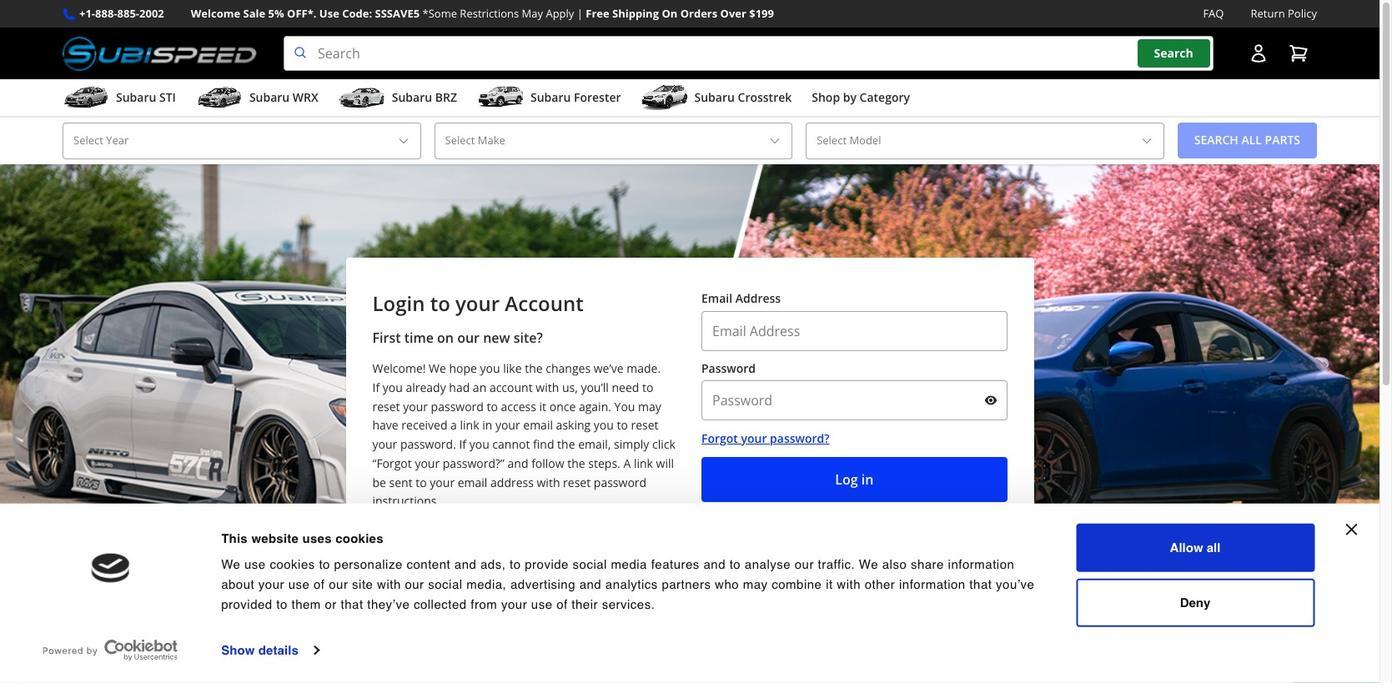 Task type: vqa. For each thing, say whether or not it's contained in the screenshot.
JDM
no



Task type: describe. For each thing, give the bounding box(es) containing it.
orders
[[680, 6, 718, 21]]

1 vertical spatial information
[[899, 577, 966, 591]]

click
[[652, 436, 676, 452]]

may inside welcome! we hope you like the changes we've made. if you already had an account with us, you'll need to reset your password to access it once again. you may have received a link in your email asking you to reset your password. if you cannot find the email, simply click "forgot your password?" and follow the steps. a link will be sent to your email address with reset password instructions.
[[638, 398, 661, 414]]

you
[[614, 398, 635, 414]]

subispeed logo image
[[63, 36, 257, 71]]

you up the an
[[480, 360, 500, 376]]

your up the received
[[403, 398, 428, 414]]

a
[[624, 455, 631, 471]]

asking
[[556, 417, 591, 433]]

1 horizontal spatial social
[[573, 557, 607, 571]]

use
[[319, 6, 339, 21]]

shop by category
[[812, 89, 910, 105]]

your down have
[[372, 436, 397, 452]]

other
[[865, 577, 895, 591]]

return
[[1251, 6, 1285, 21]]

account
[[490, 379, 533, 395]]

$199
[[749, 6, 774, 21]]

us,
[[562, 379, 578, 395]]

tab panel containing this website uses cookies
[[216, 524, 1057, 663]]

return policy link
[[1251, 5, 1317, 23]]

website
[[251, 531, 299, 545]]

2 horizontal spatial reset
[[631, 417, 659, 433]]

wrx
[[293, 89, 318, 105]]

media,
[[467, 577, 507, 591]]

subaru for subaru crosstrek
[[695, 89, 735, 105]]

subaru for subaru sti
[[116, 89, 156, 105]]

password.
[[400, 436, 456, 452]]

888-
[[95, 6, 117, 21]]

them
[[292, 597, 321, 611]]

0 horizontal spatial we
[[221, 557, 241, 571]]

have
[[372, 417, 399, 433]]

0 horizontal spatial if
[[372, 379, 380, 395]]

site
[[352, 577, 373, 591]]

1 vertical spatial use
[[288, 577, 310, 591]]

may
[[522, 6, 543, 21]]

follow
[[532, 455, 564, 471]]

sale
[[243, 6, 265, 21]]

this website uses cookies
[[221, 531, 384, 545]]

shop by category button
[[812, 83, 910, 116]]

subaru crosstrek
[[695, 89, 792, 105]]

you down welcome!
[[383, 379, 403, 395]]

an
[[473, 379, 487, 395]]

1 vertical spatial the
[[557, 436, 575, 452]]

they've
[[367, 597, 410, 611]]

password?"
[[443, 455, 505, 471]]

subaru brz
[[392, 89, 457, 105]]

account
[[505, 290, 584, 317]]

*some
[[423, 6, 457, 21]]

again.
[[579, 398, 611, 414]]

0 horizontal spatial reset
[[372, 398, 400, 414]]

welcome sale 5% off*. use code: sssave5 *some restrictions may apply | free shipping on orders over $199
[[191, 6, 774, 21]]

like
[[503, 360, 522, 376]]

log in button
[[702, 457, 1007, 503]]

from
[[471, 597, 497, 611]]

deny
[[1180, 595, 1211, 609]]

allow all button
[[1076, 524, 1315, 572]]

to down made.
[[642, 379, 654, 395]]

your right from on the left bottom
[[501, 597, 527, 611]]

subaru sti
[[116, 89, 176, 105]]

login
[[372, 290, 425, 317]]

subaru crosstrek button
[[641, 83, 792, 116]]

welcome!
[[372, 360, 426, 376]]

partners
[[662, 577, 711, 591]]

we've
[[594, 360, 624, 376]]

email
[[702, 290, 733, 306]]

to left access
[[487, 398, 498, 414]]

+1-888-885-2002
[[79, 6, 164, 21]]

1 vertical spatial link
[[634, 455, 653, 471]]

over
[[720, 6, 747, 21]]

with down traffic.
[[837, 577, 861, 591]]

your up the provided
[[258, 577, 284, 591]]

to right ads,
[[510, 557, 521, 571]]

combine
[[772, 577, 822, 591]]

Select Year button
[[63, 123, 421, 159]]

cannot
[[492, 436, 530, 452]]

in inside forgot your password? log in
[[862, 471, 874, 489]]

0 vertical spatial cookies
[[336, 531, 384, 545]]

free
[[586, 6, 610, 21]]

time
[[404, 329, 434, 347]]

a
[[451, 417, 457, 433]]

off*.
[[287, 6, 317, 21]]

by
[[843, 89, 857, 105]]

deny button
[[1076, 578, 1315, 627]]

+1-888-885-2002 link
[[79, 5, 164, 23]]

log
[[835, 471, 858, 489]]

category
[[860, 89, 910, 105]]

to up who
[[730, 557, 741, 571]]

you down again.
[[594, 417, 614, 433]]

1 vertical spatial password
[[594, 474, 647, 490]]

already
[[406, 379, 446, 395]]

your down password.
[[415, 455, 440, 471]]

1 vertical spatial of
[[557, 597, 568, 611]]

sssave5
[[375, 6, 420, 21]]

who
[[715, 577, 739, 591]]

to down uses
[[319, 557, 330, 571]]

1 horizontal spatial if
[[459, 436, 466, 452]]

subaru sti button
[[63, 83, 176, 116]]

search input field
[[284, 36, 1214, 71]]

Email Address text field
[[702, 311, 1007, 351]]

our up combine
[[795, 557, 814, 571]]

885-
[[117, 6, 139, 21]]

policy
[[1288, 6, 1317, 21]]

your up new
[[456, 290, 500, 317]]

forgot
[[702, 431, 738, 446]]

to up on
[[430, 290, 450, 317]]

allow
[[1170, 540, 1203, 555]]

2 vertical spatial use
[[531, 597, 553, 611]]

our up or
[[329, 577, 348, 591]]

0 vertical spatial of
[[314, 577, 325, 591]]

Password password field
[[702, 380, 1007, 421]]

site?
[[514, 329, 543, 347]]

your inside forgot your password? log in
[[741, 431, 767, 446]]

received
[[402, 417, 448, 433]]

features
[[651, 557, 700, 571]]



Task type: locate. For each thing, give the bounding box(es) containing it.
close banner image
[[1346, 524, 1357, 535]]

password down "had"
[[431, 398, 484, 414]]

email,
[[578, 436, 611, 452]]

1 horizontal spatial may
[[743, 577, 768, 591]]

button image
[[1249, 43, 1269, 64]]

subaru left forester
[[531, 89, 571, 105]]

and left ads,
[[455, 557, 477, 571]]

we inside welcome! we hope you like the changes we've made. if you already had an account with us, you'll need to reset your password to access it once again. you may have received a link in your email asking you to reset your password. if you cannot find the email, simply click "forgot your password?" and follow the steps. a link will be sent to your email address with reset password instructions.
[[429, 360, 446, 376]]

code:
[[342, 6, 372, 21]]

may
[[638, 398, 661, 414], [743, 577, 768, 591]]

1 horizontal spatial we
[[429, 360, 446, 376]]

1 horizontal spatial email
[[523, 417, 553, 433]]

to down you
[[617, 417, 628, 433]]

5 subaru from the left
[[695, 89, 735, 105]]

our down "content"
[[405, 577, 424, 591]]

0 vertical spatial that
[[970, 577, 992, 591]]

subaru for subaru forester
[[531, 89, 571, 105]]

your up cannot
[[495, 417, 520, 433]]

in
[[482, 417, 492, 433], [862, 471, 874, 489]]

3 subaru from the left
[[392, 89, 432, 105]]

instructions.
[[372, 493, 440, 509]]

0 horizontal spatial email
[[458, 474, 488, 490]]

if
[[372, 379, 380, 395], [459, 436, 466, 452]]

0 vertical spatial use
[[244, 557, 266, 571]]

it inside we use cookies to personalize content and ads, to provide social media features and to analyse our traffic. we also share information about your use of our site with our social media, advertising and analytics partners who may combine it with other information that you've provided to them or that they've collected from your use of their services.
[[826, 577, 833, 591]]

0 vertical spatial may
[[638, 398, 661, 414]]

1 horizontal spatial that
[[970, 577, 992, 591]]

logo - opens in a new window image
[[43, 640, 178, 662]]

1 vertical spatial in
[[862, 471, 874, 489]]

2 horizontal spatial we
[[859, 557, 879, 571]]

faq
[[1203, 6, 1224, 21]]

0 vertical spatial the
[[525, 360, 543, 376]]

if down welcome!
[[372, 379, 380, 395]]

hope
[[449, 360, 477, 376]]

details
[[258, 643, 299, 657]]

access
[[501, 398, 536, 414]]

5%
[[268, 6, 284, 21]]

and up their
[[580, 577, 602, 591]]

subaru left sti
[[116, 89, 156, 105]]

first time on our new site?
[[372, 329, 543, 347]]

1 vertical spatial may
[[743, 577, 768, 591]]

information up you've
[[948, 557, 1015, 571]]

social
[[573, 557, 607, 571], [428, 577, 463, 591]]

reset up have
[[372, 398, 400, 414]]

0 horizontal spatial use
[[244, 557, 266, 571]]

0 horizontal spatial password
[[431, 398, 484, 414]]

0 horizontal spatial social
[[428, 577, 463, 591]]

0 horizontal spatial of
[[314, 577, 325, 591]]

reset up simply
[[631, 417, 659, 433]]

subaru inside dropdown button
[[249, 89, 290, 105]]

find
[[533, 436, 554, 452]]

subaru for subaru wrx
[[249, 89, 290, 105]]

1 horizontal spatial cookies
[[336, 531, 384, 545]]

on
[[437, 329, 454, 347]]

subaru wrx button
[[196, 83, 318, 116]]

logo image
[[91, 554, 129, 583]]

share
[[911, 557, 944, 571]]

we up about
[[221, 557, 241, 571]]

of left their
[[557, 597, 568, 611]]

welcome
[[191, 6, 240, 21]]

subaru wrx
[[249, 89, 318, 105]]

subaru
[[116, 89, 156, 105], [249, 89, 290, 105], [392, 89, 432, 105], [531, 89, 571, 105], [695, 89, 735, 105]]

1 horizontal spatial it
[[826, 577, 833, 591]]

2002
[[139, 6, 164, 21]]

Select Model button
[[806, 123, 1164, 159]]

the down 'asking'
[[557, 436, 575, 452]]

1 vertical spatial if
[[459, 436, 466, 452]]

personalize
[[334, 557, 403, 571]]

it left once
[[539, 398, 547, 414]]

0 vertical spatial if
[[372, 379, 380, 395]]

select model image
[[1140, 134, 1154, 148]]

select year image
[[397, 134, 410, 148]]

0 vertical spatial it
[[539, 398, 547, 414]]

uses
[[302, 531, 332, 545]]

to right the sent
[[416, 474, 427, 490]]

welcome! we hope you like the changes we've made. if you already had an account with us, you'll need to reset your password to access it once again. you may have received a link in your email asking you to reset your password. if you cannot find the email, simply click "forgot your password?" and follow the steps. a link will be sent to your email address with reset password instructions.
[[372, 360, 676, 509]]

select make image
[[768, 134, 782, 148]]

that
[[970, 577, 992, 591], [341, 597, 363, 611]]

show details
[[221, 643, 299, 657]]

2 vertical spatial the
[[568, 455, 585, 471]]

0 horizontal spatial link
[[460, 417, 479, 433]]

all
[[1207, 540, 1221, 555]]

and up address at the bottom left
[[508, 455, 529, 471]]

it down traffic.
[[826, 577, 833, 591]]

information down share
[[899, 577, 966, 591]]

it
[[539, 398, 547, 414], [826, 577, 833, 591]]

apply
[[546, 6, 574, 21]]

1 vertical spatial it
[[826, 577, 833, 591]]

a subaru brz thumbnail image image
[[338, 85, 385, 110]]

and up who
[[704, 557, 726, 571]]

steps.
[[588, 455, 621, 471]]

a subaru wrx thumbnail image image
[[196, 85, 243, 110]]

may right you
[[638, 398, 661, 414]]

with
[[536, 379, 559, 395], [537, 474, 560, 490], [377, 577, 401, 591], [837, 577, 861, 591]]

0 horizontal spatial cookies
[[270, 557, 315, 571]]

and
[[508, 455, 529, 471], [455, 557, 477, 571], [704, 557, 726, 571], [580, 577, 602, 591]]

1 vertical spatial social
[[428, 577, 463, 591]]

address
[[736, 290, 781, 306]]

about
[[221, 577, 255, 591]]

sti
[[159, 89, 176, 105]]

cookies inside we use cookies to personalize content and ads, to provide social media features and to analyse our traffic. we also share information about your use of our site with our social media, advertising and analytics partners who may combine it with other information that you've provided to them or that they've collected from your use of their services.
[[270, 557, 315, 571]]

new
[[483, 329, 510, 347]]

with up they've
[[377, 577, 401, 591]]

or
[[325, 597, 337, 611]]

brz
[[435, 89, 457, 105]]

1 vertical spatial that
[[341, 597, 363, 611]]

this
[[221, 531, 248, 545]]

your
[[456, 290, 500, 317], [403, 398, 428, 414], [495, 417, 520, 433], [741, 431, 767, 446], [372, 436, 397, 452], [415, 455, 440, 471], [430, 474, 455, 490], [258, 577, 284, 591], [501, 597, 527, 611]]

with down follow
[[537, 474, 560, 490]]

0 vertical spatial in
[[482, 417, 492, 433]]

1 vertical spatial email
[[458, 474, 488, 490]]

Select Make button
[[434, 123, 793, 159]]

a subaru forester thumbnail image image
[[477, 85, 524, 110]]

subaru left crosstrek
[[695, 89, 735, 105]]

a subaru crosstrek thumbnail image image
[[641, 85, 688, 110]]

your right the forgot
[[741, 431, 767, 446]]

to
[[430, 290, 450, 317], [642, 379, 654, 395], [487, 398, 498, 414], [617, 417, 628, 433], [416, 474, 427, 490], [319, 557, 330, 571], [510, 557, 521, 571], [730, 557, 741, 571], [276, 597, 288, 611]]

their
[[572, 597, 598, 611]]

password
[[431, 398, 484, 414], [594, 474, 647, 490]]

may down analyse
[[743, 577, 768, 591]]

that right or
[[341, 597, 363, 611]]

use up about
[[244, 557, 266, 571]]

forgot your password? link
[[702, 431, 1007, 447]]

simply
[[614, 436, 649, 452]]

email down password?"
[[458, 474, 488, 490]]

4 subaru from the left
[[531, 89, 571, 105]]

password down the a on the bottom
[[594, 474, 647, 490]]

search button
[[1138, 40, 1210, 67]]

cookies
[[336, 531, 384, 545], [270, 557, 315, 571]]

1 horizontal spatial link
[[634, 455, 653, 471]]

0 horizontal spatial in
[[482, 417, 492, 433]]

it inside welcome! we hope you like the changes we've made. if you already had an account with us, you'll need to reset your password to access it once again. you may have received a link in your email asking you to reset your password. if you cannot find the email, simply click "forgot your password?" and follow the steps. a link will be sent to your email address with reset password instructions.
[[539, 398, 547, 414]]

2 vertical spatial reset
[[563, 474, 591, 490]]

also
[[882, 557, 907, 571]]

1 horizontal spatial password
[[594, 474, 647, 490]]

email address
[[702, 290, 781, 306]]

made.
[[627, 360, 661, 376]]

link right the a on the bottom
[[634, 455, 653, 471]]

of
[[314, 577, 325, 591], [557, 597, 568, 611]]

0 vertical spatial information
[[948, 557, 1015, 571]]

+1-
[[79, 6, 95, 21]]

cookies down this website uses cookies
[[270, 557, 315, 571]]

that left you've
[[970, 577, 992, 591]]

shop
[[812, 89, 840, 105]]

subaru brz button
[[338, 83, 457, 116]]

and inside welcome! we hope you like the changes we've made. if you already had an account with us, you'll need to reset your password to access it once again. you may have received a link in your email asking you to reset your password. if you cannot find the email, simply click "forgot your password?" and follow the steps. a link will be sent to your email address with reset password instructions.
[[508, 455, 529, 471]]

reset down steps.
[[563, 474, 591, 490]]

1 vertical spatial cookies
[[270, 557, 315, 571]]

use up them
[[288, 577, 310, 591]]

the down email,
[[568, 455, 585, 471]]

our
[[457, 329, 480, 347], [795, 557, 814, 571], [329, 577, 348, 591], [405, 577, 424, 591]]

tab panel
[[216, 524, 1057, 663]]

we use cookies to personalize content and ads, to provide social media features and to analyse our traffic. we also share information about your use of our site with our social media, advertising and analytics partners who may combine it with other information that you've provided to them or that they've collected from your use of their services.
[[221, 557, 1035, 611]]

social left the "media"
[[573, 557, 607, 571]]

use
[[244, 557, 266, 571], [288, 577, 310, 591], [531, 597, 553, 611]]

1 horizontal spatial use
[[288, 577, 310, 591]]

the
[[525, 360, 543, 376], [557, 436, 575, 452], [568, 455, 585, 471]]

return policy
[[1251, 6, 1317, 21]]

if up password?"
[[459, 436, 466, 452]]

powered by cookiebot link
[[37, 638, 183, 663]]

subaru for subaru brz
[[392, 89, 432, 105]]

with left the us,
[[536, 379, 559, 395]]

be
[[372, 474, 386, 490]]

"forgot
[[372, 455, 412, 471]]

address
[[491, 474, 534, 490]]

your down password?"
[[430, 474, 455, 490]]

in inside welcome! we hope you like the changes we've made. if you already had an account with us, you'll need to reset your password to access it once again. you may have received a link in your email asking you to reset your password. if you cannot find the email, simply click "forgot your password?" and follow the steps. a link will be sent to your email address with reset password instructions.
[[482, 417, 492, 433]]

password
[[702, 360, 756, 376]]

social up collected
[[428, 577, 463, 591]]

we up already
[[429, 360, 446, 376]]

cookies up personalize
[[336, 531, 384, 545]]

1 subaru from the left
[[116, 89, 156, 105]]

a subaru sti thumbnail image image
[[63, 85, 109, 110]]

our right on
[[457, 329, 480, 347]]

link right 'a'
[[460, 417, 479, 433]]

ads,
[[481, 557, 506, 571]]

0 vertical spatial reset
[[372, 398, 400, 414]]

0 vertical spatial email
[[523, 417, 553, 433]]

0 vertical spatial password
[[431, 398, 484, 414]]

changes
[[546, 360, 591, 376]]

of up or
[[314, 577, 325, 591]]

forgot your password? log in
[[702, 431, 874, 489]]

0 horizontal spatial it
[[539, 398, 547, 414]]

0 vertical spatial social
[[573, 557, 607, 571]]

2 subaru from the left
[[249, 89, 290, 105]]

0 horizontal spatial that
[[341, 597, 363, 611]]

subaru left wrx
[[249, 89, 290, 105]]

reset
[[372, 398, 400, 414], [631, 417, 659, 433], [563, 474, 591, 490]]

toggle password visibility image
[[984, 394, 997, 407]]

use down advertising
[[531, 597, 553, 611]]

forester
[[574, 89, 621, 105]]

restrictions
[[460, 6, 519, 21]]

you up password?"
[[469, 436, 489, 452]]

the right like
[[525, 360, 543, 376]]

2 horizontal spatial use
[[531, 597, 553, 611]]

0 vertical spatial link
[[460, 417, 479, 433]]

in right the log
[[862, 471, 874, 489]]

password?
[[770, 431, 830, 446]]

1 horizontal spatial of
[[557, 597, 568, 611]]

a collage of action shots of vehicles image
[[0, 164, 1380, 665]]

subaru left brz
[[392, 89, 432, 105]]

shipping
[[612, 6, 659, 21]]

may inside we use cookies to personalize content and ads, to provide social media features and to analyse our traffic. we also share information about your use of our site with our social media, advertising and analytics partners who may combine it with other information that you've provided to them or that they've collected from your use of their services.
[[743, 577, 768, 591]]

email up find
[[523, 417, 553, 433]]

faq link
[[1203, 5, 1224, 23]]

crosstrek
[[738, 89, 792, 105]]

had
[[449, 379, 470, 395]]

1 horizontal spatial reset
[[563, 474, 591, 490]]

provided
[[221, 597, 273, 611]]

1 horizontal spatial in
[[862, 471, 874, 489]]

we up other
[[859, 557, 879, 571]]

you
[[480, 360, 500, 376], [383, 379, 403, 395], [594, 417, 614, 433], [469, 436, 489, 452]]

1 vertical spatial reset
[[631, 417, 659, 433]]

in right 'a'
[[482, 417, 492, 433]]

to left them
[[276, 597, 288, 611]]

0 horizontal spatial may
[[638, 398, 661, 414]]



